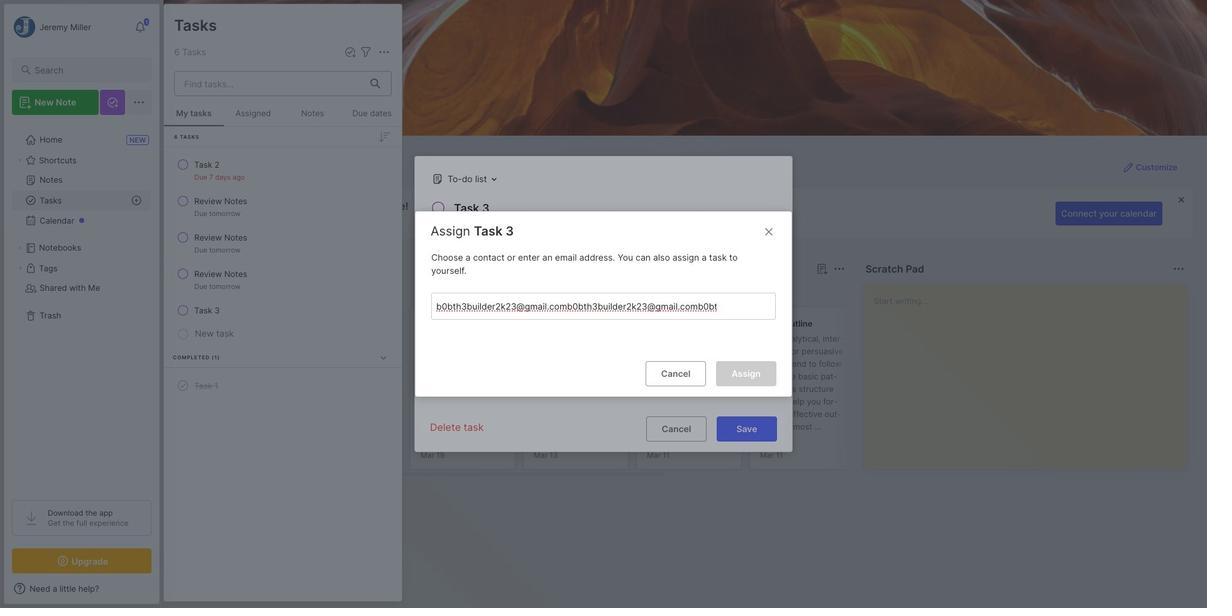 Task type: vqa. For each thing, say whether or not it's contained in the screenshot.
"row"
yes



Task type: locate. For each thing, give the bounding box(es) containing it.
6 row from the top
[[169, 375, 397, 397]]

row
[[169, 153, 397, 187], [169, 190, 397, 224], [169, 226, 397, 260], [169, 263, 397, 297], [169, 299, 397, 322], [169, 375, 397, 397]]

tab list
[[186, 284, 843, 299]]

Find tasks… text field
[[177, 73, 363, 94]]

Search text field
[[35, 64, 140, 76]]

collapse 01_completed image
[[377, 352, 390, 364]]

close image
[[762, 224, 777, 239]]

1 horizontal spatial tab
[[228, 284, 279, 299]]

Add tag field
[[435, 300, 718, 313]]

expand tags image
[[16, 265, 24, 272]]

tab down review notes 3 cell
[[228, 284, 279, 299]]

tab up task 3 4 cell
[[186, 284, 223, 299]]

review notes 1 cell
[[194, 195, 247, 208]]

0 horizontal spatial tab
[[186, 284, 223, 299]]

row group
[[164, 127, 402, 408], [184, 307, 1089, 478]]

tab
[[186, 284, 223, 299], [228, 284, 279, 299]]

4 row from the top
[[169, 263, 397, 297]]

task 3 4 cell
[[194, 304, 220, 317]]

1 tab from the left
[[186, 284, 223, 299]]

expand notebooks image
[[16, 245, 24, 252]]

tree inside the main element
[[4, 123, 159, 489]]

2 tab from the left
[[228, 284, 279, 299]]

none search field inside the main element
[[35, 62, 140, 77]]

main element
[[0, 0, 164, 609]]

tree
[[4, 123, 159, 489]]

review notes 2 cell
[[194, 231, 247, 244]]

None search field
[[35, 62, 140, 77]]



Task type: describe. For each thing, give the bounding box(es) containing it.
task 2 0 cell
[[194, 158, 220, 171]]

new task image
[[344, 46, 357, 58]]

review notes 3 cell
[[194, 268, 247, 280]]

thumbnail image
[[647, 394, 695, 442]]

3 row from the top
[[169, 226, 397, 260]]

task 1 0 cell
[[194, 380, 218, 392]]

1 row from the top
[[169, 153, 397, 187]]

2 row from the top
[[169, 190, 397, 224]]

Start writing… text field
[[874, 285, 1187, 460]]

5 row from the top
[[169, 299, 397, 322]]



